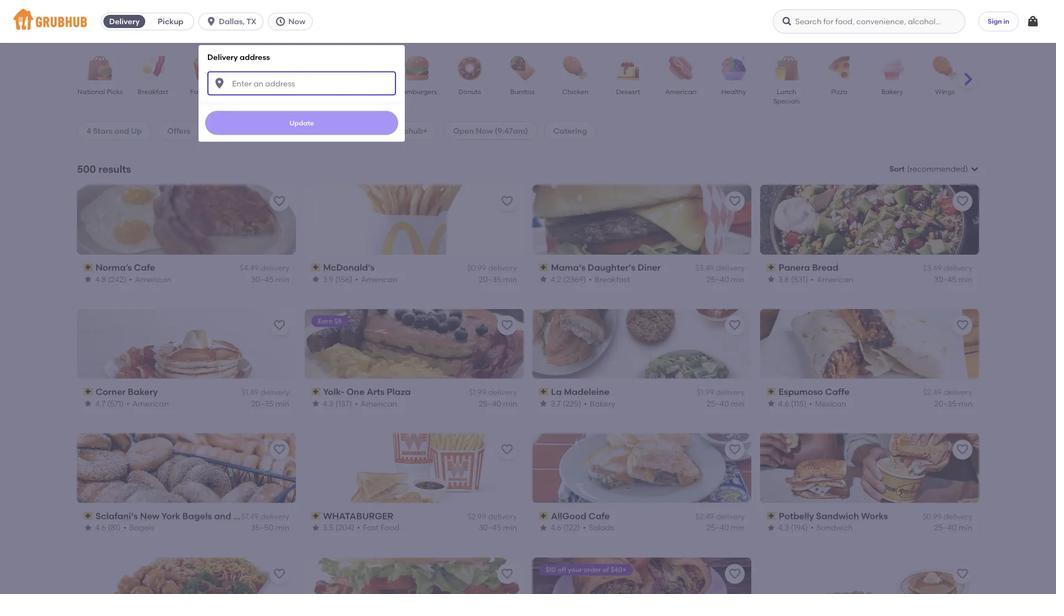Task type: locate. For each thing, give the bounding box(es) containing it.
• right (194)
[[811, 523, 814, 532]]

subscription pass image for corner bakery
[[84, 388, 93, 395]]

$3.49 delivery
[[695, 263, 745, 273], [923, 263, 972, 273]]

• right (115)
[[809, 399, 812, 408]]

0 vertical spatial sandwich
[[816, 510, 859, 521]]

30–45 min for cafe
[[251, 274, 289, 284]]

• for panera bread
[[811, 274, 814, 284]]

svg image inside dallas, tx button
[[206, 16, 217, 27]]

star icon image left 4.3 (137)
[[311, 399, 320, 408]]

$0.99 delivery for potbelly sandwich works
[[922, 512, 972, 521]]

star icon image left 3.7 at bottom
[[539, 399, 548, 408]]

$2.49
[[923, 387, 942, 397], [695, 512, 714, 521]]

0 horizontal spatial 30–45 min
[[251, 274, 289, 284]]

0 horizontal spatial $3.49
[[695, 263, 714, 273]]

1 vertical spatial $2.49 delivery
[[695, 512, 745, 521]]

1 horizontal spatial bagels
[[182, 510, 212, 521]]

and left up
[[114, 126, 129, 135]]

1 vertical spatial $0.99
[[922, 512, 942, 521]]

0 horizontal spatial subscription pass image
[[84, 512, 93, 520]]

svg image down delivery address
[[213, 77, 226, 90]]

• down whataburger
[[357, 523, 360, 532]]

$3.49
[[695, 263, 714, 273], [923, 263, 942, 273]]

2 vertical spatial and
[[214, 510, 231, 521]]

pickup
[[158, 17, 183, 26]]

svg image right in
[[1026, 15, 1040, 28]]

works
[[861, 510, 888, 521]]

2 horizontal spatial 30–45
[[934, 274, 957, 284]]

• right (2369)
[[589, 274, 592, 284]]

delivery button
[[101, 13, 147, 30]]

1 horizontal spatial $0.99
[[922, 512, 942, 521]]

3.9 (156)
[[323, 274, 352, 284]]

now inside now button
[[288, 17, 306, 26]]

0 horizontal spatial $3.49 delivery
[[695, 263, 745, 273]]

subscription pass image left potbelly
[[767, 512, 776, 520]]

30–45 for cafe
[[251, 274, 274, 284]]

20–35
[[479, 274, 501, 284], [251, 399, 274, 408], [934, 399, 957, 408]]

$0.99 delivery
[[467, 263, 517, 273], [922, 512, 972, 521]]

subscription pass image left sclafani's
[[84, 512, 93, 520]]

0 horizontal spatial $1.99 delivery
[[469, 387, 517, 397]]

1 $1.99 delivery from the left
[[469, 387, 517, 397]]

1 horizontal spatial $3.49
[[923, 263, 942, 273]]

update
[[289, 119, 314, 127]]

25–40 min
[[706, 274, 745, 284], [479, 399, 517, 408], [706, 399, 745, 408], [706, 523, 745, 532], [934, 523, 972, 532]]

20–35 min for espumoso caffe
[[934, 399, 972, 408]]

2 $1.99 delivery from the left
[[697, 387, 745, 397]]

american down mcdonald's
[[361, 274, 398, 284]]

• american down norma's cafe
[[129, 274, 172, 284]]

• for mcdonald's
[[355, 274, 358, 284]]

star icon image left 4.6 (115)
[[767, 399, 776, 408]]

1 horizontal spatial fast
[[363, 523, 379, 532]]

1 $3.49 delivery from the left
[[695, 263, 745, 273]]

3.7 (225)
[[551, 399, 581, 408]]

$3.49 delivery for panera bread
[[923, 263, 972, 273]]

0 horizontal spatial bakery
[[128, 386, 158, 397]]

1 horizontal spatial cafe
[[589, 510, 610, 521]]

0 horizontal spatial svg image
[[213, 77, 226, 90]]

2 horizontal spatial bakery
[[881, 87, 903, 95]]

2 horizontal spatial svg image
[[781, 16, 792, 27]]

0 horizontal spatial 20–35 min
[[251, 399, 289, 408]]

delivery for potbelly sandwich works
[[944, 512, 972, 521]]

• american for mcdonald's
[[355, 274, 398, 284]]

star icon image for la madeleine
[[539, 399, 548, 408]]

now right tx at the top left of the page
[[288, 17, 306, 26]]

mexican down caffe
[[815, 399, 846, 408]]

1 vertical spatial cafe
[[589, 510, 610, 521]]

$7.49
[[241, 512, 259, 521]]

• for yolk- one arts plaza
[[355, 399, 358, 408]]

• for sclafani's new york bagels and sandwiches
[[123, 523, 126, 532]]

4.6 for allgood cafe
[[551, 523, 561, 532]]

4.6 left (122)
[[551, 523, 561, 532]]

star icon image left 3.5
[[311, 523, 320, 532]]

• down 'panera bread'
[[811, 274, 814, 284]]

bakery for corner bakery
[[128, 386, 158, 397]]

catering
[[553, 126, 587, 135]]

0 vertical spatial $0.99 delivery
[[467, 263, 517, 273]]

min for potbelly sandwich works
[[958, 523, 972, 532]]

1 vertical spatial delivery
[[207, 52, 238, 62]]

dallas, tx button
[[199, 13, 268, 30]]

(194)
[[791, 523, 808, 532]]

sandwich up • sandwich
[[816, 510, 859, 521]]

0 horizontal spatial $0.99 delivery
[[467, 263, 517, 273]]

min for la madeleine
[[731, 399, 745, 408]]

subscription pass image
[[84, 264, 93, 271], [311, 264, 321, 271], [767, 264, 776, 271], [84, 388, 93, 395], [311, 388, 321, 395], [539, 388, 549, 395], [767, 388, 776, 395], [311, 512, 321, 520], [539, 512, 549, 520], [767, 512, 776, 520]]

1 horizontal spatial $0.99 delivery
[[922, 512, 972, 521]]

subscription pass image left espumoso
[[767, 388, 776, 395]]

subscription pass image left the mama's
[[539, 264, 549, 271]]

0 vertical spatial $0.99
[[467, 263, 486, 273]]

0 horizontal spatial 30–45
[[251, 274, 274, 284]]

star icon image left 4.6 (122)
[[539, 523, 548, 532]]

subscription pass image for espumoso caffe
[[767, 388, 776, 395]]

0 horizontal spatial and
[[114, 126, 129, 135]]

la
[[551, 386, 562, 397]]

star icon image left 3.9
[[311, 275, 320, 284]]

1 horizontal spatial $2.49
[[923, 387, 942, 397]]

american down corner bakery
[[132, 399, 169, 408]]

25–40 min for la madeleine
[[706, 399, 745, 408]]

4.6
[[778, 399, 789, 408], [95, 523, 106, 532], [551, 523, 561, 532]]

save this restaurant button
[[270, 191, 289, 211], [497, 191, 517, 211], [725, 191, 745, 211], [953, 191, 972, 211], [270, 316, 289, 335], [497, 316, 517, 335], [725, 316, 745, 335], [953, 316, 972, 335], [270, 440, 289, 460], [497, 440, 517, 460], [725, 440, 745, 460], [953, 440, 972, 460], [270, 564, 289, 584], [497, 564, 517, 584], [725, 564, 745, 584], [953, 564, 972, 584]]

$0.99 for potbelly sandwich works
[[922, 512, 942, 521]]

0 vertical spatial and
[[264, 87, 276, 95]]

0 vertical spatial subscription pass image
[[539, 264, 549, 271]]

20–35 for corner bakery
[[251, 399, 274, 408]]

0 vertical spatial $2.49
[[923, 387, 942, 397]]

2 horizontal spatial 30–45 min
[[934, 274, 972, 284]]

star icon image left 4.2 on the top
[[539, 275, 548, 284]]

0 horizontal spatial $0.99
[[467, 263, 486, 273]]

and up tea
[[264, 87, 276, 95]]

1 horizontal spatial bakery
[[590, 399, 615, 408]]

1 vertical spatial breakfast
[[595, 274, 630, 284]]

delivery for mama's daughter's diner
[[716, 263, 745, 273]]

1 horizontal spatial 20–35
[[479, 274, 501, 284]]

bakery down the madeleine
[[590, 399, 615, 408]]

star icon image for yolk- one arts plaza
[[311, 399, 320, 408]]

0 horizontal spatial fast
[[190, 87, 204, 95]]

4.3 (137)
[[323, 399, 352, 408]]

subscription pass image for sclafani's new york bagels and sandwiches
[[84, 512, 93, 520]]

food down "fast food" image at top
[[205, 87, 221, 95]]

sign in
[[988, 17, 1009, 25]]

panera bread
[[779, 262, 839, 273]]

0 vertical spatial 4.3
[[323, 399, 334, 408]]

0 horizontal spatial mexican
[[298, 87, 325, 95]]

$4.49 delivery
[[240, 263, 289, 273]]

1 vertical spatial subscription pass image
[[84, 512, 93, 520]]

2 $3.49 from the left
[[923, 263, 942, 273]]

delivery for mcdonald's
[[488, 263, 517, 273]]

american for mcdonald's
[[361, 274, 398, 284]]

food down whataburger
[[381, 523, 400, 532]]

subscription pass image left corner
[[84, 388, 93, 395]]

• american down arts
[[355, 399, 397, 408]]

and left $7.49
[[214, 510, 231, 521]]

star icon image for whataburger
[[311, 523, 320, 532]]

35–50
[[251, 523, 274, 532]]

0 horizontal spatial cafe
[[134, 262, 155, 273]]

500 results
[[77, 163, 131, 175]]

svg image
[[1026, 15, 1040, 28], [206, 16, 217, 27]]

allgood
[[551, 510, 586, 521]]

• down norma's cafe
[[129, 274, 132, 284]]

• down the madeleine
[[584, 399, 587, 408]]

minutes
[[293, 126, 323, 135]]

• for allgood cafe
[[583, 523, 586, 532]]

1 horizontal spatial $1.99 delivery
[[697, 387, 745, 397]]

4.6 left (81)
[[95, 523, 106, 532]]

min for mcdonald's
[[503, 274, 517, 284]]

dessert image
[[609, 56, 647, 80]]

2 $3.49 delivery from the left
[[923, 263, 972, 273]]

$3.49 for panera bread
[[923, 263, 942, 273]]

healthy
[[721, 87, 746, 95]]

(156)
[[335, 274, 352, 284]]

1 horizontal spatial 4.3
[[778, 523, 789, 532]]

sclafani's
[[96, 510, 138, 521]]

sandwich down potbelly sandwich works
[[816, 523, 853, 532]]

1 horizontal spatial $1.99
[[697, 387, 714, 397]]

$2.49 for cafe
[[695, 512, 714, 521]]

0 horizontal spatial 4.3
[[323, 399, 334, 408]]

potbelly
[[779, 510, 814, 521]]

0 vertical spatial cafe
[[134, 262, 155, 273]]

0 vertical spatial now
[[288, 17, 306, 26]]

1 horizontal spatial subscription pass image
[[539, 264, 549, 271]]

subscription pass image for mama's daughter's diner
[[539, 264, 549, 271]]

american down the bread
[[817, 274, 853, 284]]

american down norma's cafe
[[135, 274, 172, 284]]

0 horizontal spatial 4.6
[[95, 523, 106, 532]]

save this restaurant image
[[501, 195, 514, 208], [728, 195, 741, 208], [956, 195, 969, 208], [273, 319, 286, 332], [273, 443, 286, 456], [501, 443, 514, 456], [728, 443, 741, 456], [273, 567, 286, 581], [501, 567, 514, 581], [728, 567, 741, 581], [956, 567, 969, 581]]

subscription pass image left whataburger
[[311, 512, 321, 520]]

delivery for yolk- one arts plaza
[[488, 387, 517, 397]]

• down one
[[355, 399, 358, 408]]

star icon image left 4.3 (194)
[[767, 523, 776, 532]]

min for yolk- one arts plaza
[[503, 399, 517, 408]]

delivery for la madeleine
[[716, 387, 745, 397]]

0 horizontal spatial food
[[205, 87, 221, 95]]

• breakfast
[[589, 274, 630, 284]]

• american down corner bakery
[[126, 399, 169, 408]]

subscription pass image left mcdonald's
[[311, 264, 321, 271]]

0 horizontal spatial bagels
[[129, 523, 154, 532]]

4.3 down yolk-
[[323, 399, 334, 408]]

2 horizontal spatial and
[[264, 87, 276, 95]]

2 horizontal spatial 20–35
[[934, 399, 957, 408]]

la madeleine
[[551, 386, 610, 397]]

espumoso caffe
[[779, 386, 850, 397]]

• fast food
[[357, 523, 400, 532]]

min for mama's daughter's diner
[[731, 274, 745, 284]]

• for espumoso caffe
[[809, 399, 812, 408]]

30
[[282, 126, 292, 135]]

30 minutes or less
[[282, 126, 351, 135]]

$7.49 delivery
[[241, 512, 289, 521]]

mexican
[[298, 87, 325, 95], [815, 399, 846, 408]]

star icon image for corner bakery
[[84, 399, 92, 408]]

$1.49
[[241, 387, 259, 397]]

min
[[275, 274, 289, 284], [503, 274, 517, 284], [731, 274, 745, 284], [958, 274, 972, 284], [275, 399, 289, 408], [503, 399, 517, 408], [731, 399, 745, 408], [958, 399, 972, 408], [275, 523, 289, 532], [503, 523, 517, 532], [731, 523, 745, 532], [958, 523, 972, 532]]

25–40 min for allgood cafe
[[706, 523, 745, 532]]

delivery for norma's cafe
[[260, 263, 289, 273]]

$2.49 delivery for espumoso caffe
[[923, 387, 972, 397]]

breakfast image
[[134, 56, 172, 80]]

cafe up • salads
[[589, 510, 610, 521]]

delivery right $0
[[226, 126, 257, 135]]

save this restaurant image
[[273, 195, 286, 208], [501, 319, 514, 332], [728, 319, 741, 332], [956, 319, 969, 332], [956, 443, 969, 456]]

• american down mcdonald's
[[355, 274, 398, 284]]

4.7
[[95, 399, 105, 408]]

cafe right norma's
[[134, 262, 155, 273]]

subscription pass image left the la
[[539, 388, 549, 395]]

• for mama's daughter's diner
[[589, 274, 592, 284]]

star icon image left 4.8
[[84, 275, 92, 284]]

4.6 (115)
[[778, 399, 807, 408]]

svg image left dallas,
[[206, 16, 217, 27]]

0 vertical spatial mexican
[[298, 87, 325, 95]]

2 horizontal spatial 4.6
[[778, 399, 789, 408]]

$1.99 for la madeleine
[[697, 387, 714, 397]]

star icon image left 4.7
[[84, 399, 92, 408]]

subscription pass image for panera bread
[[767, 264, 776, 271]]

0 horizontal spatial now
[[288, 17, 306, 26]]

30–45
[[251, 274, 274, 284], [934, 274, 957, 284], [479, 523, 501, 532]]

1 horizontal spatial $3.49 delivery
[[923, 263, 972, 273]]

mexican down mexican 'image'
[[298, 87, 325, 95]]

delivery inside button
[[109, 17, 140, 26]]

• right (81)
[[123, 523, 126, 532]]

cafe
[[134, 262, 155, 273], [589, 510, 610, 521]]

now right the "open"
[[476, 126, 493, 135]]

healthy image
[[714, 56, 753, 80]]

corner bakery
[[96, 386, 158, 397]]

3.8 (531)
[[778, 274, 808, 284]]

fast down whataburger
[[363, 523, 379, 532]]

subscription pass image
[[539, 264, 549, 271], [84, 512, 93, 520]]

allgood cafe
[[551, 510, 610, 521]]

save this restaurant image for espumoso caffe
[[956, 319, 969, 332]]

star icon image for espumoso caffe
[[767, 399, 776, 408]]

lunch specials image
[[767, 56, 806, 80]]

0 horizontal spatial svg image
[[206, 16, 217, 27]]

1 vertical spatial sandwich
[[816, 523, 853, 532]]

bakery
[[881, 87, 903, 95], [128, 386, 158, 397], [590, 399, 615, 408]]

delivery for panera bread
[[944, 263, 972, 273]]

svg image right tx at the top left of the page
[[275, 16, 286, 27]]

1 $1.99 from the left
[[469, 387, 486, 397]]

subscription pass image for mcdonald's
[[311, 264, 321, 271]]

0 horizontal spatial $2.49
[[695, 512, 714, 521]]

1 vertical spatial $2.49
[[695, 512, 714, 521]]

2 $1.99 from the left
[[697, 387, 714, 397]]

4.2
[[551, 274, 561, 284]]

subscription pass image left yolk-
[[311, 388, 321, 395]]

1 vertical spatial bakery
[[128, 386, 158, 397]]

1 horizontal spatial $2.49 delivery
[[923, 387, 972, 397]]

hamburgers
[[397, 87, 437, 95]]

• down corner bakery
[[126, 399, 130, 408]]

0 horizontal spatial 20–35
[[251, 399, 274, 408]]

star icon image for potbelly sandwich works
[[767, 523, 776, 532]]

svg image up lunch specials image
[[781, 16, 792, 27]]

• american down the bread
[[811, 274, 853, 284]]

dallas,
[[219, 17, 245, 26]]

american down american image at the top right of page
[[665, 87, 697, 95]]

subscription pass image left the panera
[[767, 264, 776, 271]]

fast food image
[[186, 56, 225, 80]]

4.8
[[95, 274, 106, 284]]

bagels down new
[[129, 523, 154, 532]]

1 horizontal spatial food
[[381, 523, 400, 532]]

star icon image left the 3.8
[[767, 275, 776, 284]]

1 vertical spatial 4.3
[[778, 523, 789, 532]]

2 horizontal spatial 20–35 min
[[934, 399, 972, 408]]

1 vertical spatial $0.99 delivery
[[922, 512, 972, 521]]

4.3
[[323, 399, 334, 408], [778, 523, 789, 532]]

2 vertical spatial bakery
[[590, 399, 615, 408]]

1 horizontal spatial mexican
[[815, 399, 846, 408]]

0 vertical spatial delivery
[[109, 17, 140, 26]]

mexican image
[[292, 56, 331, 80]]

• down allgood cafe
[[583, 523, 586, 532]]

1 horizontal spatial svg image
[[275, 16, 286, 27]]

0 vertical spatial bakery
[[881, 87, 903, 95]]

svg image
[[275, 16, 286, 27], [781, 16, 792, 27], [213, 77, 226, 90]]

star icon image
[[84, 275, 92, 284], [311, 275, 320, 284], [539, 275, 548, 284], [767, 275, 776, 284], [84, 399, 92, 408], [311, 399, 320, 408], [539, 399, 548, 408], [767, 399, 776, 408], [84, 523, 92, 532], [311, 523, 320, 532], [539, 523, 548, 532], [767, 523, 776, 532]]

0 horizontal spatial $1.99
[[469, 387, 486, 397]]

pizza
[[831, 87, 847, 95]]

0 vertical spatial $2.49 delivery
[[923, 387, 972, 397]]

bakery for • bakery
[[590, 399, 615, 408]]

4.7 (571)
[[95, 399, 124, 408]]

plaza
[[387, 386, 411, 397]]

cafe for allgood cafe
[[589, 510, 610, 521]]

1 vertical spatial food
[[381, 523, 400, 532]]

panera
[[779, 262, 810, 273]]

star icon image for norma's cafe
[[84, 275, 92, 284]]

breakfast down breakfast image in the top left of the page
[[138, 87, 168, 95]]

subscription pass image for la madeleine
[[539, 388, 549, 395]]

star icon image left 4.6 (81)
[[84, 523, 92, 532]]

1 horizontal spatial now
[[476, 126, 493, 135]]

subscription pass image left allgood
[[539, 512, 549, 520]]

espumoso
[[779, 386, 823, 397]]

4.6 left (115)
[[778, 399, 789, 408]]

breakfast
[[138, 87, 168, 95], [595, 274, 630, 284]]

off
[[557, 566, 566, 574]]

1 $3.49 from the left
[[695, 263, 714, 273]]

sign in button
[[978, 12, 1019, 31]]

fast down "fast food" image at top
[[190, 87, 204, 95]]

25–40 min for yolk- one arts plaza
[[479, 399, 517, 408]]

breakfast down daughter's
[[595, 274, 630, 284]]

bagels right 'york'
[[182, 510, 212, 521]]

sandwiches
[[233, 510, 286, 521]]

and inside coffee and tea
[[264, 87, 276, 95]]

delivery address
[[207, 52, 270, 62]]

1 vertical spatial mexican
[[815, 399, 846, 408]]

yolk- one arts plaza
[[323, 386, 411, 397]]

delivery for delivery
[[109, 17, 140, 26]]

$2.99
[[467, 512, 486, 521]]

$1.49 delivery
[[241, 387, 289, 397]]

bakery down bakery image
[[881, 87, 903, 95]]

20–35 for espumoso caffe
[[934, 399, 957, 408]]

0 horizontal spatial $2.49 delivery
[[695, 512, 745, 521]]

bakery right corner
[[128, 386, 158, 397]]

4.3 left (194)
[[778, 523, 789, 532]]

delivery left pickup
[[109, 17, 140, 26]]

• right (156)
[[355, 274, 358, 284]]

delivery left address
[[207, 52, 238, 62]]

$0
[[216, 126, 225, 135]]

grubhub+
[[390, 126, 428, 135]]

american down arts
[[361, 399, 397, 408]]

grubhub plus flag logo image
[[376, 126, 387, 135]]

american for corner bakery
[[132, 399, 169, 408]]

1 horizontal spatial 20–35 min
[[479, 274, 517, 284]]

american for norma's cafe
[[135, 274, 172, 284]]

1 horizontal spatial 4.6
[[551, 523, 561, 532]]

subscription pass image left norma's
[[84, 264, 93, 271]]

0 vertical spatial breakfast
[[138, 87, 168, 95]]



Task type: describe. For each thing, give the bounding box(es) containing it.
• american for panera bread
[[811, 274, 853, 284]]

diner
[[638, 262, 661, 273]]

national
[[77, 87, 105, 95]]

madeleine
[[564, 386, 610, 397]]

4.3 for yolk- one arts plaza
[[323, 399, 334, 408]]

tea
[[253, 97, 264, 105]]

• mexican
[[809, 399, 846, 408]]

4.8 (242)
[[95, 274, 126, 284]]

now button
[[268, 13, 317, 30]]

(242)
[[108, 274, 126, 284]]

1 vertical spatial bagels
[[129, 523, 154, 532]]

tacos image
[[345, 56, 383, 80]]

results
[[98, 163, 131, 175]]

$5
[[334, 317, 342, 325]]

• american for norma's cafe
[[129, 274, 172, 284]]

sandwich for potbelly
[[816, 510, 859, 521]]

• american for corner bakery
[[126, 399, 169, 408]]

25–40 for mama's daughter's diner
[[706, 274, 729, 284]]

donuts
[[458, 87, 481, 95]]

coffee and tea image
[[239, 56, 278, 80]]

25–40 for la madeleine
[[706, 399, 729, 408]]

25–40 for allgood cafe
[[706, 523, 729, 532]]

min for norma's cafe
[[275, 274, 289, 284]]

0 vertical spatial bagels
[[182, 510, 212, 521]]

save this restaurant image for norma's cafe
[[273, 195, 286, 208]]

3.7
[[551, 399, 561, 408]]

star icon image for allgood cafe
[[539, 523, 548, 532]]

$10
[[546, 566, 556, 574]]

• bakery
[[584, 399, 615, 408]]

norma's cafe
[[96, 262, 155, 273]]

pickup button
[[147, 13, 194, 30]]

Enter an address search field
[[207, 71, 396, 95]]

subscription pass image for norma's cafe
[[84, 264, 93, 271]]

$2.49 for caffe
[[923, 387, 942, 397]]

1 horizontal spatial 30–45
[[479, 523, 501, 532]]

open
[[453, 126, 474, 135]]

sclafani's new york bagels and sandwiches
[[96, 510, 286, 521]]

dallas, tx
[[219, 17, 256, 26]]

(571)
[[107, 399, 124, 408]]

(204)
[[336, 523, 355, 532]]

subscription pass image for potbelly sandwich works
[[767, 512, 776, 520]]

american image
[[662, 56, 700, 80]]

less
[[335, 126, 351, 135]]

burritos
[[510, 87, 535, 95]]

american for panera bread
[[817, 274, 853, 284]]

delivery for delivery address
[[207, 52, 238, 62]]

25–40 for yolk- one arts plaza
[[479, 399, 501, 408]]

svg image inside now button
[[275, 16, 286, 27]]

1 vertical spatial fast
[[363, 523, 379, 532]]

$0.99 delivery for mcdonald's
[[467, 263, 517, 273]]

30–45 for bread
[[934, 274, 957, 284]]

35–50 min
[[251, 523, 289, 532]]

address
[[240, 52, 270, 62]]

$2.49 delivery for allgood cafe
[[695, 512, 745, 521]]

up
[[131, 126, 142, 135]]

star icon image for mcdonald's
[[311, 275, 320, 284]]

lunch
[[777, 87, 796, 95]]

earn $5
[[318, 317, 342, 325]]

25–40 min for potbelly sandwich works
[[934, 523, 972, 532]]

3.5
[[323, 523, 334, 532]]

star icon image for panera bread
[[767, 275, 776, 284]]

1 vertical spatial and
[[114, 126, 129, 135]]

offers
[[167, 126, 190, 135]]

lunch specials
[[773, 87, 800, 105]]

order
[[584, 566, 601, 574]]

1 horizontal spatial breakfast
[[595, 274, 630, 284]]

mama's daughter's diner
[[551, 262, 661, 273]]

$3.49 for mama's daughter's diner
[[695, 263, 714, 273]]

3.9
[[323, 274, 333, 284]]

burritos image
[[503, 56, 542, 80]]

• bagels
[[123, 523, 154, 532]]

• for la madeleine
[[584, 399, 587, 408]]

wings
[[935, 87, 955, 95]]

• for whataburger
[[357, 523, 360, 532]]

(531)
[[791, 274, 808, 284]]

picks
[[107, 87, 123, 95]]

0 horizontal spatial breakfast
[[138, 87, 168, 95]]

25–40 min for mama's daughter's diner
[[706, 274, 745, 284]]

bread
[[812, 262, 839, 273]]

4.6 (81)
[[95, 523, 121, 532]]

$0.99 for mcdonald's
[[467, 263, 486, 273]]

cafe for norma's cafe
[[134, 262, 155, 273]]

(122)
[[563, 523, 580, 532]]

donuts image
[[450, 56, 489, 80]]

2 vertical spatial delivery
[[226, 126, 257, 135]]

0 vertical spatial food
[[205, 87, 221, 95]]

$1.99 delivery for yolk- one arts plaza
[[469, 387, 517, 397]]

chicken image
[[556, 56, 595, 80]]

$40+
[[611, 566, 626, 574]]

salads
[[589, 523, 614, 532]]

of
[[603, 566, 609, 574]]

1 horizontal spatial svg image
[[1026, 15, 1040, 28]]

20–35 min for mcdonald's
[[479, 274, 517, 284]]

corner
[[96, 386, 126, 397]]

3.5 (204)
[[323, 523, 355, 532]]

save this restaurant image for la madeleine
[[728, 319, 741, 332]]

coffee and tea
[[241, 87, 276, 105]]

1 horizontal spatial 30–45 min
[[479, 523, 517, 532]]

wings image
[[926, 56, 964, 80]]

earn
[[318, 317, 333, 325]]

(225)
[[563, 399, 581, 408]]

in
[[1003, 17, 1009, 25]]

500
[[77, 163, 96, 175]]

update button
[[205, 111, 398, 135]]

20–35 for mcdonald's
[[479, 274, 501, 284]]

delivery for corner bakery
[[260, 387, 289, 397]]

hamburgers image
[[398, 56, 436, 80]]

american for yolk- one arts plaza
[[361, 399, 397, 408]]

sandwich for •
[[816, 523, 853, 532]]

subscription pass image for yolk- one arts plaza
[[311, 388, 321, 395]]

min for espumoso caffe
[[958, 399, 972, 408]]

min for sclafani's new york bagels and sandwiches
[[275, 523, 289, 532]]

min for panera bread
[[958, 274, 972, 284]]

$1.99 delivery for la madeleine
[[697, 387, 745, 397]]

• salads
[[583, 523, 614, 532]]

coffee
[[241, 87, 262, 95]]

(2369)
[[563, 274, 586, 284]]

4 stars and up
[[86, 126, 142, 135]]

main navigation navigation
[[0, 0, 1056, 594]]

• american for yolk- one arts plaza
[[355, 399, 397, 408]]

(137)
[[336, 399, 352, 408]]

bakery image
[[873, 56, 911, 80]]

• for norma's cafe
[[129, 274, 132, 284]]

4
[[86, 126, 91, 135]]

(81)
[[108, 523, 121, 532]]

4.6 for sclafani's new york bagels and sandwiches
[[95, 523, 106, 532]]

delivery for espumoso caffe
[[944, 387, 972, 397]]

or
[[325, 126, 333, 135]]

subscription pass image for allgood cafe
[[539, 512, 549, 520]]

delivery for whataburger
[[488, 512, 517, 521]]

norma's
[[96, 262, 132, 273]]

whataburger
[[323, 510, 394, 521]]

4.3 (194)
[[778, 523, 808, 532]]

1 horizontal spatial and
[[214, 510, 231, 521]]

stars
[[93, 126, 112, 135]]

caffe
[[825, 386, 850, 397]]

4.3 for potbelly sandwich works
[[778, 523, 789, 532]]

national picks image
[[81, 56, 119, 80]]

mcdonald's
[[323, 262, 375, 273]]

star icon image for sclafani's new york bagels and sandwiches
[[84, 523, 92, 532]]

4.6 for espumoso caffe
[[778, 399, 789, 408]]

20–35 min for corner bakery
[[251, 399, 289, 408]]

$10 off your order of $40+
[[546, 566, 626, 574]]

star icon image for mama's daughter's diner
[[539, 275, 548, 284]]

dessert
[[616, 87, 640, 95]]

pizza image
[[820, 56, 859, 80]]

national picks
[[77, 87, 123, 95]]

• sandwich
[[811, 523, 853, 532]]

• for potbelly sandwich works
[[811, 523, 814, 532]]

25–40 for potbelly sandwich works
[[934, 523, 957, 532]]

delivery for sclafani's new york bagels and sandwiches
[[260, 512, 289, 521]]

• for corner bakery
[[126, 399, 130, 408]]

3.8
[[778, 274, 789, 284]]

min for allgood cafe
[[731, 523, 745, 532]]

(115)
[[791, 399, 807, 408]]

delivery for allgood cafe
[[716, 512, 745, 521]]

tacos
[[355, 87, 374, 95]]

1 vertical spatial now
[[476, 126, 493, 135]]

$2.99 delivery
[[467, 512, 517, 521]]

min for whataburger
[[503, 523, 517, 532]]

30–45 min for bread
[[934, 274, 972, 284]]

min for corner bakery
[[275, 399, 289, 408]]

0 vertical spatial fast
[[190, 87, 204, 95]]



Task type: vqa. For each thing, say whether or not it's contained in the screenshot.


